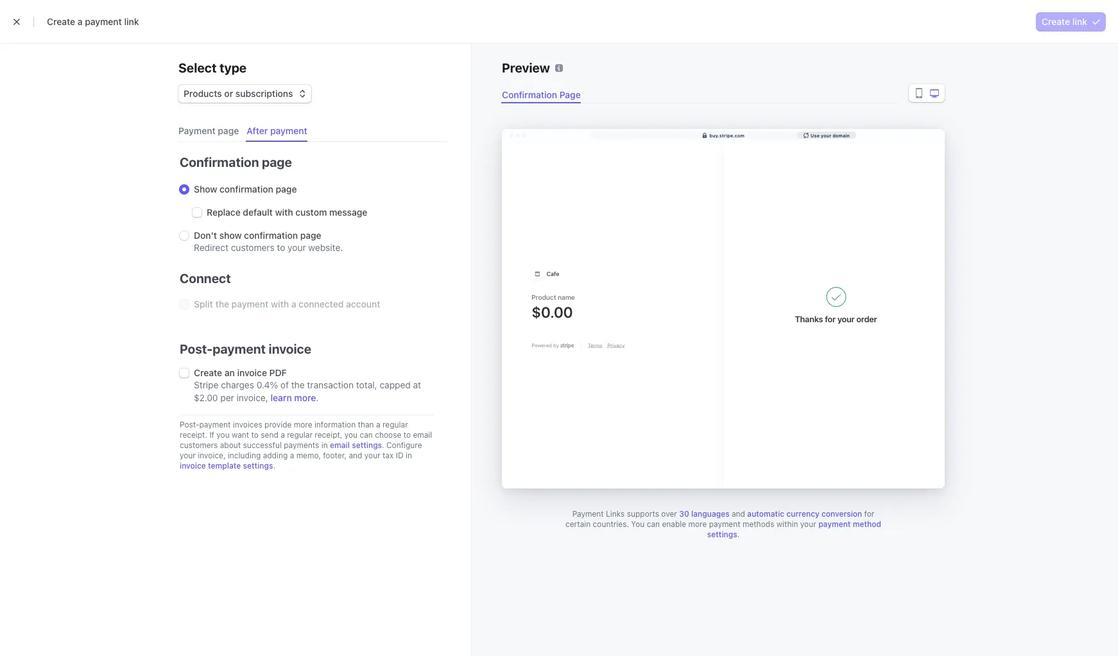 Task type: vqa. For each thing, say whether or not it's contained in the screenshot.
the Settings image
no



Task type: locate. For each thing, give the bounding box(es) containing it.
1 horizontal spatial in
[[406, 451, 412, 460]]

if
[[210, 430, 214, 440]]

of
[[281, 379, 289, 390]]

you
[[631, 519, 645, 529]]

1 horizontal spatial settings
[[352, 440, 382, 450]]

receipt.
[[180, 430, 207, 440]]

1 horizontal spatial confirmation
[[502, 89, 557, 100]]

2 post- from the top
[[180, 420, 199, 430]]

per
[[220, 392, 234, 403]]

1 horizontal spatial link
[[1073, 16, 1088, 27]]

2 horizontal spatial create
[[1042, 16, 1070, 27]]

1 vertical spatial regular
[[287, 430, 313, 440]]

settings down the including
[[243, 461, 273, 471]]

confirmation inside button
[[502, 89, 557, 100]]

0 horizontal spatial invoice,
[[198, 451, 226, 460]]

1 vertical spatial confirmation
[[244, 230, 298, 241]]

page up replace default with custom message
[[276, 184, 297, 195]]

learn
[[271, 392, 292, 403]]

1 vertical spatial customers
[[180, 440, 218, 450]]

post- up stripe
[[180, 342, 213, 356]]

create a payment link
[[47, 16, 139, 27]]

invoice down receipt.
[[180, 461, 206, 471]]

0 vertical spatial settings
[[352, 440, 382, 450]]

confirmation
[[502, 89, 557, 100], [180, 155, 259, 169]]

to up configure
[[404, 430, 411, 440]]

default
[[243, 207, 273, 218]]

payment inside for certain countries. you can enable more payment methods within your
[[709, 519, 741, 529]]

in down receipt,
[[321, 440, 328, 450]]

payment
[[85, 16, 122, 27], [270, 125, 307, 136], [232, 299, 269, 309], [213, 342, 266, 356], [199, 420, 231, 430], [709, 519, 741, 529], [819, 519, 851, 529]]

products or subscriptions
[[184, 88, 293, 99]]

your left tax
[[365, 451, 381, 460]]

1 horizontal spatial and
[[732, 509, 745, 519]]

to inside don't show confirmation page redirect customers to your website.
[[277, 242, 285, 253]]

invoice, up template
[[198, 451, 226, 460]]

1 vertical spatial and
[[732, 509, 745, 519]]

within
[[777, 519, 798, 529]]

regular up choose
[[383, 420, 408, 430]]

in inside . configure your invoice, including adding a memo, footer, and your tax id in invoice template settings .
[[406, 451, 412, 460]]

. down for certain countries. you can enable more payment methods within your
[[737, 530, 740, 539]]

create for create a payment link
[[47, 16, 75, 27]]

1 horizontal spatial you
[[345, 430, 358, 440]]

regular up payments
[[287, 430, 313, 440]]

1 horizontal spatial invoice
[[237, 367, 267, 378]]

settings inside payment method settings
[[707, 530, 737, 539]]

send
[[261, 430, 279, 440]]

subscriptions
[[236, 88, 293, 99]]

1 post- from the top
[[180, 342, 213, 356]]

link inside button
[[1073, 16, 1088, 27]]

0 vertical spatial and
[[349, 451, 362, 460]]

don't
[[194, 230, 217, 241]]

customers down receipt.
[[180, 440, 218, 450]]

payment page
[[178, 125, 239, 136]]

0 horizontal spatial in
[[321, 440, 328, 450]]

post- up receipt.
[[180, 420, 199, 430]]

email inside post-payment invoices provide more information than a regular receipt. if you want to send a regular receipt, you can choose to email customers about successful payments in
[[413, 430, 432, 440]]

create inside button
[[1042, 16, 1070, 27]]

. configure your invoice, including adding a memo, footer, and your tax id in invoice template settings .
[[180, 440, 422, 471]]

1 horizontal spatial customers
[[231, 242, 275, 253]]

1 vertical spatial in
[[406, 451, 412, 460]]

invoice template settings link
[[180, 461, 273, 471]]

confirmation for confirmation page
[[502, 89, 557, 100]]

type
[[219, 60, 247, 75]]

email up "footer,"
[[330, 440, 350, 450]]

email up configure
[[413, 430, 432, 440]]

automatic
[[748, 509, 785, 519]]

settings down for certain countries. you can enable more payment methods within your
[[707, 530, 737, 539]]

0 vertical spatial post-
[[180, 342, 213, 356]]

1 vertical spatial can
[[647, 519, 660, 529]]

your right use
[[821, 133, 832, 138]]

0 horizontal spatial you
[[217, 430, 230, 440]]

account
[[346, 299, 380, 309]]

customers inside don't show confirmation page redirect customers to your website.
[[231, 242, 275, 253]]

1 horizontal spatial to
[[277, 242, 285, 253]]

0 horizontal spatial payment
[[178, 125, 216, 136]]

your left website.
[[288, 242, 306, 253]]

0 horizontal spatial confirmation
[[180, 155, 259, 169]]

payment page button
[[173, 121, 247, 142]]

your
[[821, 133, 832, 138], [288, 242, 306, 253], [180, 451, 196, 460], [365, 451, 381, 460], [800, 519, 816, 529]]

products
[[184, 88, 222, 99]]

post- for post-payment invoices provide more information than a regular receipt. if you want to send a regular receipt, you can choose to email customers about successful payments in
[[180, 420, 199, 430]]

confirmation down preview
[[502, 89, 557, 100]]

and down email settings
[[349, 451, 362, 460]]

1 vertical spatial invoice
[[237, 367, 267, 378]]

invoice, down charges at the left bottom
[[237, 392, 268, 403]]

preview
[[502, 60, 550, 75]]

a
[[78, 16, 83, 27], [291, 299, 296, 309], [376, 420, 380, 430], [281, 430, 285, 440], [290, 451, 294, 460]]

choose
[[375, 430, 401, 440]]

to
[[277, 242, 285, 253], [251, 430, 259, 440], [404, 430, 411, 440]]

customers
[[231, 242, 275, 253], [180, 440, 218, 450]]

0 horizontal spatial invoice
[[180, 461, 206, 471]]

replace
[[207, 207, 241, 218]]

your inside button
[[821, 133, 832, 138]]

the up learn more .
[[291, 379, 305, 390]]

settings down than
[[352, 440, 382, 450]]

0 horizontal spatial can
[[360, 430, 373, 440]]

or
[[224, 88, 233, 99]]

1 horizontal spatial email
[[413, 430, 432, 440]]

post-payment invoice
[[180, 342, 311, 356]]

0 horizontal spatial create
[[47, 16, 75, 27]]

payment inside post-payment invoices provide more information than a regular receipt. if you want to send a regular receipt, you can choose to email customers about successful payments in
[[199, 420, 231, 430]]

your down the automatic currency conversion link
[[800, 519, 816, 529]]

2 vertical spatial invoice
[[180, 461, 206, 471]]

confirmation up "default"
[[220, 184, 273, 195]]

0 horizontal spatial settings
[[243, 461, 273, 471]]

your inside for certain countries. you can enable more payment methods within your
[[800, 519, 816, 529]]

total,
[[356, 379, 377, 390]]

your down receipt.
[[180, 451, 196, 460]]

in
[[321, 440, 328, 450], [406, 451, 412, 460]]

post- inside post-payment invoices provide more information than a regular receipt. if you want to send a regular receipt, you can choose to email customers about successful payments in
[[180, 420, 199, 430]]

confirmation
[[220, 184, 273, 195], [244, 230, 298, 241]]

and
[[349, 451, 362, 460], [732, 509, 745, 519]]

settings inside . configure your invoice, including adding a memo, footer, and your tax id in invoice template settings .
[[243, 461, 273, 471]]

payment for payment page
[[178, 125, 216, 136]]

with left connected
[[271, 299, 289, 309]]

1 vertical spatial payment
[[572, 509, 604, 519]]

0 horizontal spatial link
[[124, 16, 139, 27]]

more inside for certain countries. you can enable more payment methods within your
[[689, 519, 707, 529]]

you right if
[[217, 430, 230, 440]]

with right "default"
[[275, 207, 293, 218]]

0 vertical spatial the
[[215, 299, 229, 309]]

0 horizontal spatial and
[[349, 451, 362, 460]]

create
[[47, 16, 75, 27], [1042, 16, 1070, 27], [194, 367, 222, 378]]

and up methods
[[732, 509, 745, 519]]

1 horizontal spatial invoice,
[[237, 392, 268, 403]]

with
[[275, 207, 293, 218], [271, 299, 289, 309]]

including
[[228, 451, 261, 460]]

more up payments
[[294, 420, 312, 430]]

invoice,
[[237, 392, 268, 403], [198, 451, 226, 460]]

2 horizontal spatial to
[[404, 430, 411, 440]]

more
[[294, 392, 316, 403], [294, 420, 312, 430], [689, 519, 707, 529]]

0 vertical spatial in
[[321, 440, 328, 450]]

payment method settings link
[[707, 519, 881, 539]]

1 vertical spatial invoice,
[[198, 451, 226, 460]]

and inside . configure your invoice, including adding a memo, footer, and your tax id in invoice template settings .
[[349, 451, 362, 460]]

page
[[218, 125, 239, 136], [262, 155, 292, 169], [276, 184, 297, 195], [300, 230, 321, 241]]

buy.stripe.com
[[710, 133, 745, 138]]

can down supports
[[647, 519, 660, 529]]

than
[[358, 420, 374, 430]]

payment
[[178, 125, 216, 136], [572, 509, 604, 519]]

0 horizontal spatial the
[[215, 299, 229, 309]]

1 vertical spatial post-
[[180, 420, 199, 430]]

invoice up charges at the left bottom
[[237, 367, 267, 378]]

0 horizontal spatial customers
[[180, 440, 218, 450]]

configure
[[387, 440, 422, 450]]

currency
[[787, 509, 820, 519]]

. up tax
[[382, 440, 384, 450]]

memo,
[[296, 451, 321, 460]]

split the payment with a connected account
[[194, 299, 380, 309]]

show
[[194, 184, 217, 195]]

confirmation inside don't show confirmation page redirect customers to your website.
[[244, 230, 298, 241]]

regular
[[383, 420, 408, 430], [287, 430, 313, 440]]

payment method settings
[[707, 519, 881, 539]]

links
[[606, 509, 625, 519]]

stripe charges 0.4% of the transaction total, capped at $2.00 per invoice,
[[194, 379, 421, 403]]

2 vertical spatial settings
[[707, 530, 737, 539]]

to down invoices
[[251, 430, 259, 440]]

post- for post-payment invoice
[[180, 342, 213, 356]]

0 horizontal spatial email
[[330, 440, 350, 450]]

learn more .
[[271, 392, 319, 403]]

confirmation up show
[[180, 155, 259, 169]]

page left after
[[218, 125, 239, 136]]

customers down show
[[231, 242, 275, 253]]

in right id
[[406, 451, 412, 460]]

can down than
[[360, 430, 373, 440]]

0 vertical spatial payment
[[178, 125, 216, 136]]

page up website.
[[300, 230, 321, 241]]

learn more link
[[271, 392, 316, 403]]

payment inside payment method settings
[[819, 519, 851, 529]]

1 horizontal spatial can
[[647, 519, 660, 529]]

2 horizontal spatial settings
[[707, 530, 737, 539]]

2 vertical spatial more
[[689, 519, 707, 529]]

0 vertical spatial can
[[360, 430, 373, 440]]

1 vertical spatial more
[[294, 420, 312, 430]]

you
[[217, 430, 230, 440], [345, 430, 358, 440]]

the right split
[[215, 299, 229, 309]]

0 vertical spatial invoice
[[269, 342, 311, 356]]

payment inside payment page button
[[178, 125, 216, 136]]

post-payment invoices provide more information than a regular receipt. if you want to send a regular receipt, you can choose to email customers about successful payments in
[[180, 420, 432, 450]]

1 horizontal spatial the
[[291, 379, 305, 390]]

2 link from the left
[[1073, 16, 1088, 27]]

1 horizontal spatial payment
[[572, 509, 604, 519]]

confirmation down "default"
[[244, 230, 298, 241]]

1 vertical spatial the
[[291, 379, 305, 390]]

0 vertical spatial customers
[[231, 242, 275, 253]]

connected
[[299, 299, 344, 309]]

payment up 'certain'
[[572, 509, 604, 519]]

more right learn
[[294, 392, 316, 403]]

more down the 30 languages link
[[689, 519, 707, 529]]

invoice up pdf
[[269, 342, 311, 356]]

0 vertical spatial invoice,
[[237, 392, 268, 403]]

payment inside button
[[270, 125, 307, 136]]

confirmation page
[[180, 155, 292, 169]]

the
[[215, 299, 229, 309], [291, 379, 305, 390]]

post-
[[180, 342, 213, 356], [180, 420, 199, 430]]

2 horizontal spatial invoice
[[269, 342, 311, 356]]

invoice for an
[[237, 367, 267, 378]]

1 horizontal spatial regular
[[383, 420, 408, 430]]

$2.00
[[194, 392, 218, 403]]

supports
[[627, 509, 659, 519]]

payment down products
[[178, 125, 216, 136]]

1 vertical spatial confirmation
[[180, 155, 259, 169]]

1 horizontal spatial create
[[194, 367, 222, 378]]

for
[[865, 509, 875, 519]]

your inside don't show confirmation page redirect customers to your website.
[[288, 242, 306, 253]]

can
[[360, 430, 373, 440], [647, 519, 660, 529]]

0 vertical spatial email
[[413, 430, 432, 440]]

invoice, inside . configure your invoice, including adding a memo, footer, and your tax id in invoice template settings .
[[198, 451, 226, 460]]

0 vertical spatial confirmation
[[502, 89, 557, 100]]

0 horizontal spatial to
[[251, 430, 259, 440]]

1 vertical spatial settings
[[243, 461, 273, 471]]

you up email settings
[[345, 430, 358, 440]]

1 you from the left
[[217, 430, 230, 440]]

to down replace default with custom message
[[277, 242, 285, 253]]



Task type: describe. For each thing, give the bounding box(es) containing it.
an
[[225, 367, 235, 378]]

confirmation for confirmation page
[[180, 155, 259, 169]]

method
[[853, 519, 881, 529]]

methods
[[743, 519, 775, 529]]

footer,
[[323, 451, 347, 460]]

invoices
[[233, 420, 262, 430]]

custom
[[295, 207, 327, 218]]

create for create an invoice pdf
[[194, 367, 222, 378]]

information
[[315, 420, 356, 430]]

select type
[[178, 60, 247, 75]]

for certain countries. you can enable more payment methods within your
[[566, 509, 875, 529]]

pdf
[[269, 367, 287, 378]]

invoice for payment
[[269, 342, 311, 356]]

page
[[560, 89, 581, 100]]

1 vertical spatial with
[[271, 299, 289, 309]]

split
[[194, 299, 213, 309]]

create link
[[1042, 16, 1088, 27]]

use your domain button
[[797, 132, 856, 139]]

0 vertical spatial confirmation
[[220, 184, 273, 195]]

languages
[[691, 509, 730, 519]]

1 link from the left
[[124, 16, 139, 27]]

can inside for certain countries. you can enable more payment methods within your
[[647, 519, 660, 529]]

id
[[396, 451, 404, 460]]

page inside button
[[218, 125, 239, 136]]

charges
[[221, 379, 254, 390]]

show confirmation page
[[194, 184, 297, 195]]

countries.
[[593, 519, 629, 529]]

replace default with custom message
[[207, 207, 367, 218]]

transaction
[[307, 379, 354, 390]]

30
[[679, 509, 689, 519]]

after payment
[[247, 125, 307, 136]]

want
[[232, 430, 249, 440]]

confirmation page
[[502, 89, 581, 100]]

invoice, inside stripe charges 0.4% of the transaction total, capped at $2.00 per invoice,
[[237, 392, 268, 403]]

0 vertical spatial regular
[[383, 420, 408, 430]]

1 vertical spatial email
[[330, 440, 350, 450]]

provide
[[265, 420, 292, 430]]

stripe
[[194, 379, 219, 390]]

capped
[[380, 379, 411, 390]]

confirmation page button
[[502, 87, 589, 103]]

page inside don't show confirmation page redirect customers to your website.
[[300, 230, 321, 241]]

receipt,
[[315, 430, 342, 440]]

payments
[[284, 440, 319, 450]]

automatic currency conversion link
[[748, 509, 862, 519]]

conversion
[[822, 509, 862, 519]]

successful
[[243, 440, 282, 450]]

redirect
[[194, 242, 229, 253]]

adding
[[263, 451, 288, 460]]

. down the transaction
[[316, 392, 319, 403]]

payment for payment links supports over 30 languages and automatic currency conversion
[[572, 509, 604, 519]]

after
[[247, 125, 268, 136]]

create an invoice pdf
[[194, 367, 287, 378]]

domain
[[833, 133, 850, 138]]

payment link settings tab list
[[173, 121, 448, 142]]

in inside post-payment invoices provide more information than a regular receipt. if you want to send a regular receipt, you can choose to email customers about successful payments in
[[321, 440, 328, 450]]

over
[[661, 509, 677, 519]]

create for create link
[[1042, 16, 1070, 27]]

0 horizontal spatial regular
[[287, 430, 313, 440]]

more inside post-payment invoices provide more information than a regular receipt. if you want to send a regular receipt, you can choose to email customers about successful payments in
[[294, 420, 312, 430]]

can inside post-payment invoices provide more information than a regular receipt. if you want to send a regular receipt, you can choose to email customers about successful payments in
[[360, 430, 373, 440]]

select
[[178, 60, 217, 75]]

products or subscriptions button
[[178, 82, 311, 103]]

after payment button
[[242, 121, 315, 142]]

use
[[811, 133, 820, 138]]

2 you from the left
[[345, 430, 358, 440]]

connect
[[180, 271, 231, 286]]

page down after payment button on the left top of page
[[262, 155, 292, 169]]

payment links supports over 30 languages and automatic currency conversion
[[572, 509, 862, 519]]

certain
[[566, 519, 591, 529]]

template
[[208, 461, 241, 471]]

use your domain
[[811, 133, 850, 138]]

show
[[219, 230, 242, 241]]

30 languages link
[[679, 509, 730, 519]]

email settings link
[[330, 440, 382, 450]]

message
[[329, 207, 367, 218]]

0.4%
[[257, 379, 278, 390]]

customers inside post-payment invoices provide more information than a regular receipt. if you want to send a regular receipt, you can choose to email customers about successful payments in
[[180, 440, 218, 450]]

enable
[[662, 519, 686, 529]]

a inside . configure your invoice, including adding a memo, footer, and your tax id in invoice template settings .
[[290, 451, 294, 460]]

0 vertical spatial more
[[294, 392, 316, 403]]

0 vertical spatial with
[[275, 207, 293, 218]]

. down adding
[[273, 461, 275, 471]]

create link button
[[1037, 12, 1106, 31]]

the inside stripe charges 0.4% of the transaction total, capped at $2.00 per invoice,
[[291, 379, 305, 390]]

invoice inside . configure your invoice, including adding a memo, footer, and your tax id in invoice template settings .
[[180, 461, 206, 471]]

at
[[413, 379, 421, 390]]

about
[[220, 440, 241, 450]]

website.
[[308, 242, 343, 253]]

don't show confirmation page redirect customers to your website.
[[194, 230, 343, 253]]



